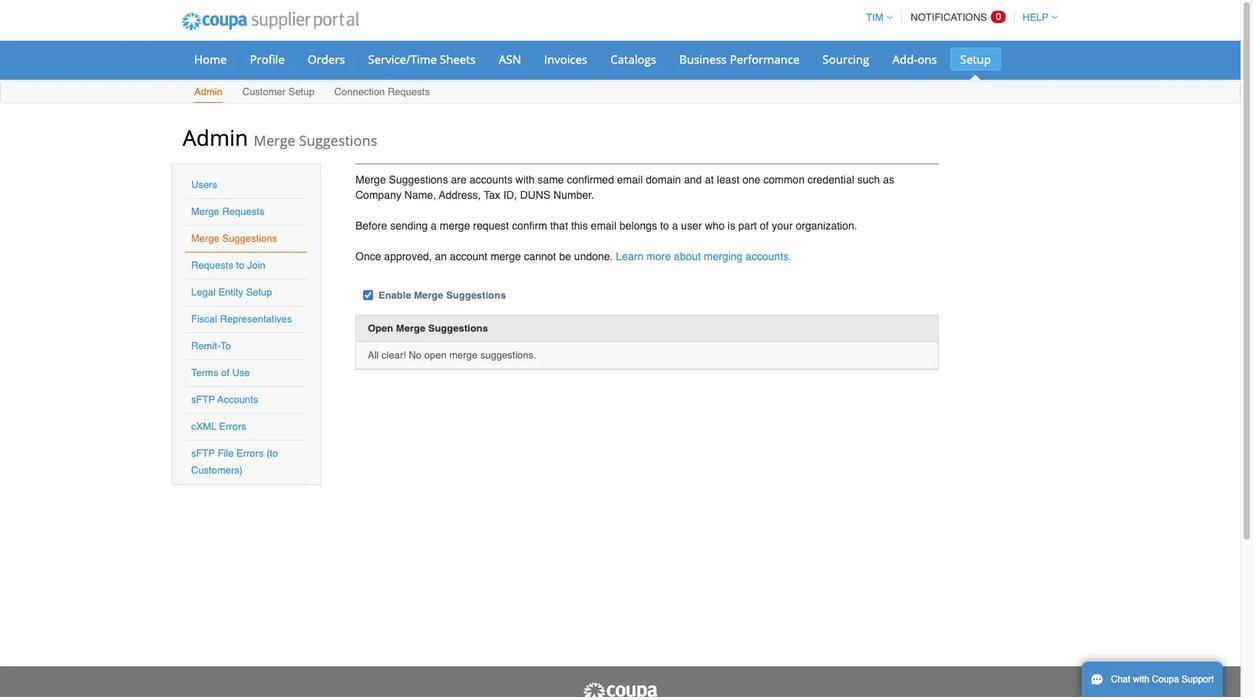 Task type: vqa. For each thing, say whether or not it's contained in the screenshot.
esg related to ESG Report / Sustainability Goals
no



Task type: describe. For each thing, give the bounding box(es) containing it.
remit-to
[[191, 340, 231, 352]]

name,
[[404, 189, 436, 201]]

enable merge suggestions
[[378, 289, 506, 301]]

all
[[368, 349, 379, 361]]

belongs
[[619, 220, 657, 232]]

users link
[[191, 179, 217, 190]]

merge down 'merge requests' link
[[191, 233, 219, 244]]

1 vertical spatial setup
[[288, 86, 314, 97]]

terms of use
[[191, 367, 250, 378]]

legal
[[191, 286, 216, 298]]

legal entity setup link
[[191, 286, 272, 298]]

0 vertical spatial errors
[[219, 421, 246, 432]]

1 vertical spatial to
[[236, 259, 244, 271]]

profile link
[[240, 48, 295, 71]]

invoices
[[544, 51, 587, 67]]

remit-to link
[[191, 340, 231, 352]]

suggestions inside merge suggestions are accounts with same confirmed email domain and at least one common credential such as company name, address, tax id, duns number.
[[389, 173, 448, 186]]

suggestions for open
[[428, 322, 488, 334]]

home
[[194, 51, 227, 67]]

0 vertical spatial merge
[[440, 220, 470, 232]]

tim
[[866, 12, 883, 23]]

2 a from the left
[[672, 220, 678, 232]]

number.
[[554, 189, 594, 201]]

accounts
[[217, 394, 258, 405]]

and
[[684, 173, 702, 186]]

merge requests link
[[191, 206, 264, 217]]

part
[[738, 220, 757, 232]]

sftp accounts
[[191, 394, 258, 405]]

email inside merge suggestions are accounts with same confirmed email domain and at least one common credential such as company name, address, tax id, duns number.
[[617, 173, 643, 186]]

all clear! no open merge suggestions.
[[368, 349, 536, 361]]

suggestions for enable
[[446, 289, 506, 301]]

sftp file errors (to customers)
[[191, 448, 278, 476]]

errors inside sftp file errors (to customers)
[[236, 448, 264, 459]]

terms of use link
[[191, 367, 250, 378]]

accounts
[[470, 173, 513, 186]]

tax
[[484, 189, 500, 201]]

connection
[[334, 86, 385, 97]]

cxml
[[191, 421, 216, 432]]

customers)
[[191, 464, 243, 476]]

learn
[[616, 250, 643, 263]]

domain
[[646, 173, 681, 186]]

learn more about merging accounts. link
[[616, 250, 792, 263]]

suggestions up join
[[222, 233, 277, 244]]

with inside merge suggestions are accounts with same confirmed email domain and at least one common credential such as company name, address, tax id, duns number.
[[516, 173, 535, 186]]

0 horizontal spatial coupa supplier portal image
[[171, 2, 369, 41]]

user
[[681, 220, 702, 232]]

merge inside admin merge suggestions
[[254, 131, 295, 150]]

fiscal representatives
[[191, 313, 292, 325]]

setup link
[[950, 48, 1001, 71]]

connection requests link
[[334, 83, 431, 103]]

file
[[218, 448, 234, 459]]

cannot
[[524, 250, 556, 263]]

sending
[[390, 220, 428, 232]]

help link
[[1016, 12, 1058, 23]]

at
[[705, 173, 714, 186]]

legal entity setup
[[191, 286, 272, 298]]

common
[[763, 173, 805, 186]]

open merge suggestions
[[368, 322, 488, 334]]

1 vertical spatial of
[[221, 367, 229, 378]]

add-ons link
[[882, 48, 947, 71]]

merge suggestions
[[191, 233, 277, 244]]

admin for admin merge suggestions
[[183, 123, 248, 152]]

connection requests
[[334, 86, 430, 97]]

who
[[705, 220, 725, 232]]

business performance link
[[669, 48, 810, 71]]

no
[[409, 349, 421, 361]]

sftp for sftp accounts
[[191, 394, 215, 405]]

requests for connection requests
[[388, 86, 430, 97]]

merge suggestions link
[[191, 233, 277, 244]]

merge up open merge suggestions
[[414, 289, 443, 301]]

open
[[424, 349, 446, 361]]

remit-
[[191, 340, 221, 352]]

merge up no
[[396, 322, 425, 334]]

with inside chat with coupa support button
[[1133, 674, 1149, 685]]

such
[[857, 173, 880, 186]]

chat
[[1111, 674, 1130, 685]]

business
[[679, 51, 727, 67]]

merge for open
[[449, 349, 478, 361]]

admin for admin
[[194, 86, 223, 97]]

merge for account
[[490, 250, 521, 263]]

customer
[[242, 86, 286, 97]]

enable
[[378, 289, 411, 301]]

service/time sheets
[[368, 51, 476, 67]]

sheets
[[440, 51, 476, 67]]

confirmed
[[567, 173, 614, 186]]

merging
[[704, 250, 743, 263]]

this
[[571, 220, 588, 232]]

chat with coupa support
[[1111, 674, 1214, 685]]

accounts.
[[746, 250, 792, 263]]

1 a from the left
[[431, 220, 437, 232]]

as
[[883, 173, 894, 186]]

suggestions for admin
[[299, 131, 377, 150]]

0 vertical spatial setup
[[960, 51, 991, 67]]

notifications
[[911, 12, 987, 23]]

open
[[368, 322, 393, 334]]



Task type: locate. For each thing, give the bounding box(es) containing it.
1 vertical spatial with
[[1133, 674, 1149, 685]]

join
[[247, 259, 265, 271]]

requests to join
[[191, 259, 265, 271]]

sftp inside sftp file errors (to customers)
[[191, 448, 215, 459]]

navigation containing notifications 0
[[859, 2, 1058, 32]]

least
[[717, 173, 740, 186]]

merge inside merge suggestions are accounts with same confirmed email domain and at least one common credential such as company name, address, tax id, duns number.
[[355, 173, 386, 186]]

requests for merge requests
[[222, 206, 264, 217]]

suggestions up all clear! no open merge suggestions. at left
[[428, 322, 488, 334]]

merge requests
[[191, 206, 264, 217]]

merge down address,
[[440, 220, 470, 232]]

representatives
[[220, 313, 292, 325]]

merge
[[440, 220, 470, 232], [490, 250, 521, 263], [449, 349, 478, 361]]

admin down admin link
[[183, 123, 248, 152]]

2 vertical spatial merge
[[449, 349, 478, 361]]

are
[[451, 173, 467, 186]]

errors left (to
[[236, 448, 264, 459]]

to right belongs
[[660, 220, 669, 232]]

clear!
[[382, 349, 406, 361]]

2 vertical spatial requests
[[191, 259, 233, 271]]

entity
[[218, 286, 243, 298]]

one
[[742, 173, 760, 186]]

fiscal
[[191, 313, 217, 325]]

errors down accounts
[[219, 421, 246, 432]]

1 vertical spatial sftp
[[191, 448, 215, 459]]

sftp up customers)
[[191, 448, 215, 459]]

suggestions up name,
[[389, 173, 448, 186]]

0 vertical spatial with
[[516, 173, 535, 186]]

approved,
[[384, 250, 432, 263]]

1 horizontal spatial to
[[660, 220, 669, 232]]

0 vertical spatial requests
[[388, 86, 430, 97]]

suggestions
[[299, 131, 377, 150], [389, 173, 448, 186], [222, 233, 277, 244], [446, 289, 506, 301], [428, 322, 488, 334]]

merge down users at top
[[191, 206, 219, 217]]

requests inside connection requests "link"
[[388, 86, 430, 97]]

users
[[191, 179, 217, 190]]

business performance
[[679, 51, 800, 67]]

profile
[[250, 51, 285, 67]]

2 vertical spatial setup
[[246, 286, 272, 298]]

1 sftp from the top
[[191, 394, 215, 405]]

catalogs
[[610, 51, 656, 67]]

navigation
[[859, 2, 1058, 32]]

1 vertical spatial requests
[[222, 206, 264, 217]]

of right the part
[[760, 220, 769, 232]]

asn link
[[489, 48, 531, 71]]

sftp accounts link
[[191, 394, 258, 405]]

2 horizontal spatial setup
[[960, 51, 991, 67]]

requests
[[388, 86, 430, 97], [222, 206, 264, 217], [191, 259, 233, 271]]

with up duns
[[516, 173, 535, 186]]

of
[[760, 220, 769, 232], [221, 367, 229, 378]]

suggestions inside admin merge suggestions
[[299, 131, 377, 150]]

email right this
[[591, 220, 616, 232]]

1 vertical spatial coupa supplier portal image
[[582, 682, 659, 697]]

merge right open
[[449, 349, 478, 361]]

admin
[[194, 86, 223, 97], [183, 123, 248, 152]]

1 horizontal spatial of
[[760, 220, 769, 232]]

to
[[221, 340, 231, 352]]

company
[[355, 189, 401, 201]]

with right chat
[[1133, 674, 1149, 685]]

your
[[772, 220, 793, 232]]

0 vertical spatial of
[[760, 220, 769, 232]]

sftp for sftp file errors (to customers)
[[191, 448, 215, 459]]

request
[[473, 220, 509, 232]]

admin link
[[193, 83, 223, 103]]

setup right customer
[[288, 86, 314, 97]]

None checkbox
[[363, 290, 373, 300]]

0 horizontal spatial of
[[221, 367, 229, 378]]

coupa
[[1152, 674, 1179, 685]]

setup
[[960, 51, 991, 67], [288, 86, 314, 97], [246, 286, 272, 298]]

address,
[[439, 189, 481, 201]]

merge up company
[[355, 173, 386, 186]]

use
[[232, 367, 250, 378]]

email left domain
[[617, 173, 643, 186]]

setup down join
[[246, 286, 272, 298]]

be
[[559, 250, 571, 263]]

requests up "merge suggestions" link
[[222, 206, 264, 217]]

merge down the request
[[490, 250, 521, 263]]

sourcing link
[[813, 48, 879, 71]]

0
[[996, 11, 1001, 22]]

0 horizontal spatial with
[[516, 173, 535, 186]]

coupa supplier portal image
[[171, 2, 369, 41], [582, 682, 659, 697]]

sftp file errors (to customers) link
[[191, 448, 278, 476]]

2 sftp from the top
[[191, 448, 215, 459]]

to left join
[[236, 259, 244, 271]]

an
[[435, 250, 447, 263]]

notifications 0
[[911, 11, 1001, 23]]

customer setup link
[[242, 83, 315, 103]]

id,
[[503, 189, 517, 201]]

1 vertical spatial email
[[591, 220, 616, 232]]

0 vertical spatial admin
[[194, 86, 223, 97]]

cxml errors
[[191, 421, 246, 432]]

confirm
[[512, 220, 547, 232]]

0 vertical spatial to
[[660, 220, 669, 232]]

add-
[[892, 51, 918, 67]]

0 vertical spatial email
[[617, 173, 643, 186]]

invoices link
[[534, 48, 597, 71]]

chat with coupa support button
[[1082, 662, 1223, 697]]

admin merge suggestions
[[183, 123, 377, 152]]

account
[[450, 250, 487, 263]]

setup down notifications 0
[[960, 51, 991, 67]]

duns
[[520, 189, 551, 201]]

customer setup
[[242, 86, 314, 97]]

1 horizontal spatial setup
[[288, 86, 314, 97]]

terms
[[191, 367, 218, 378]]

a right sending
[[431, 220, 437, 232]]

0 vertical spatial sftp
[[191, 394, 215, 405]]

undone.
[[574, 250, 613, 263]]

1 vertical spatial admin
[[183, 123, 248, 152]]

1 horizontal spatial coupa supplier portal image
[[582, 682, 659, 697]]

help
[[1023, 12, 1049, 23]]

0 horizontal spatial a
[[431, 220, 437, 232]]

(to
[[266, 448, 278, 459]]

before sending a merge request confirm that this email belongs to a user who is part of your organization.
[[355, 220, 857, 232]]

merge down customer setup link
[[254, 131, 295, 150]]

about
[[674, 250, 701, 263]]

cxml errors link
[[191, 421, 246, 432]]

a left user on the top right of the page
[[672, 220, 678, 232]]

admin down home
[[194, 86, 223, 97]]

once approved, an account merge cannot be undone. learn more about merging accounts.
[[355, 250, 792, 263]]

0 vertical spatial coupa supplier portal image
[[171, 2, 369, 41]]

1 horizontal spatial with
[[1133, 674, 1149, 685]]

same
[[538, 173, 564, 186]]

orders
[[308, 51, 345, 67]]

orders link
[[298, 48, 355, 71]]

suggestions down account
[[446, 289, 506, 301]]

1 vertical spatial errors
[[236, 448, 264, 459]]

0 horizontal spatial setup
[[246, 286, 272, 298]]

1 horizontal spatial a
[[672, 220, 678, 232]]

before
[[355, 220, 387, 232]]

service/time
[[368, 51, 437, 67]]

suggestions.
[[480, 349, 536, 361]]

of left use
[[221, 367, 229, 378]]

suggestions down connection
[[299, 131, 377, 150]]

credential
[[808, 173, 854, 186]]

requests down "service/time"
[[388, 86, 430, 97]]

requests up the legal
[[191, 259, 233, 271]]

sftp up cxml
[[191, 394, 215, 405]]

1 vertical spatial merge
[[490, 250, 521, 263]]

more
[[646, 250, 671, 263]]

once
[[355, 250, 381, 263]]

requests to join link
[[191, 259, 265, 271]]

0 horizontal spatial to
[[236, 259, 244, 271]]

organization.
[[796, 220, 857, 232]]

service/time sheets link
[[358, 48, 486, 71]]



